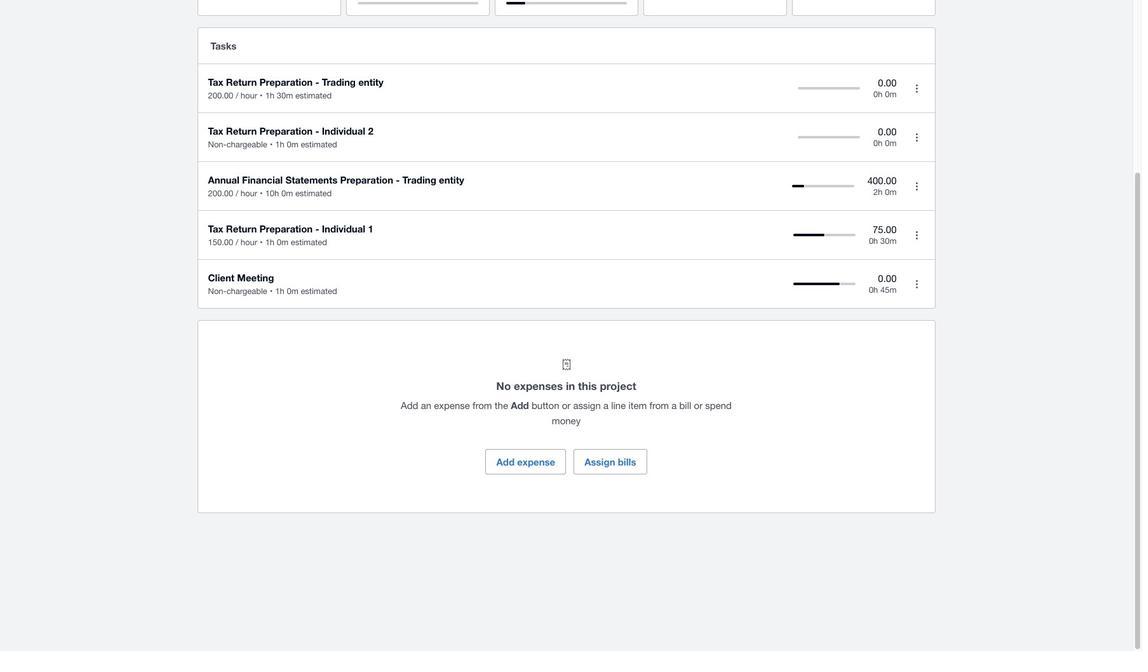 Task type: describe. For each thing, give the bounding box(es) containing it.
meeting
[[237, 272, 274, 284]]

200.00 inside annual financial statements preparation - trading entity 200.00 / hour • 10h 0m estimated
[[208, 189, 233, 198]]

1h inside tax return preparation - individual 1 150.00 / hour • 1h 0m estimated
[[265, 238, 275, 247]]

0m inside tax return preparation - individual 2 non-chargeable • 1h 0m estimated
[[287, 140, 299, 149]]

preparation inside annual financial statements preparation - trading entity 200.00 / hour • 10h 0m estimated
[[340, 174, 394, 186]]

• inside 'client meeting non-chargeable • 1h 0m estimated'
[[270, 287, 273, 296]]

line
[[612, 400, 626, 411]]

0.00 for 1h
[[879, 273, 897, 284]]

client meeting non-chargeable • 1h 0m estimated
[[208, 272, 337, 296]]

0h for entity
[[874, 90, 883, 99]]

• inside annual financial statements preparation - trading entity 200.00 / hour • 10h 0m estimated
[[260, 189, 263, 198]]

individual for 2
[[322, 125, 366, 137]]

an
[[421, 400, 432, 411]]

preparation for entity
[[260, 76, 313, 88]]

0m inside 400.00 2h 0m
[[886, 188, 897, 197]]

1
[[368, 223, 374, 235]]

10h
[[265, 189, 279, 198]]

estimated inside tax return preparation - individual 2 non-chargeable • 1h 0m estimated
[[301, 140, 337, 149]]

• inside tax return preparation - individual 2 non-chargeable • 1h 0m estimated
[[270, 140, 273, 149]]

200.00 inside tax return preparation - trading entity 200.00 / hour • 1h 30m estimated
[[208, 91, 233, 100]]

- for 1
[[316, 223, 319, 235]]

add for expense
[[497, 456, 515, 468]]

tax for tax return preparation - trading entity
[[208, 76, 224, 88]]

0.00 for entity
[[879, 77, 897, 88]]

75.00
[[873, 224, 897, 235]]

400.00
[[868, 175, 897, 186]]

0h for 2
[[874, 139, 883, 148]]

no
[[497, 380, 511, 393]]

1 from from the left
[[473, 400, 492, 411]]

return for tax return preparation - individual 1
[[226, 223, 257, 235]]

tax return preparation - individual 1 150.00 / hour • 1h 0m estimated
[[208, 223, 374, 247]]

tax return preparation - individual 2 non-chargeable • 1h 0m estimated
[[208, 125, 374, 149]]

entity inside tax return preparation - trading entity 200.00 / hour • 1h 30m estimated
[[359, 76, 384, 88]]

statements
[[286, 174, 338, 186]]

assign bills
[[585, 456, 637, 468]]

1h inside tax return preparation - trading entity 200.00 / hour • 1h 30m estimated
[[265, 91, 275, 100]]

0m inside tax return preparation - individual 1 150.00 / hour • 1h 0m estimated
[[277, 238, 289, 247]]

assign
[[585, 456, 616, 468]]

non- inside 'client meeting non-chargeable • 1h 0m estimated'
[[208, 287, 227, 296]]

• inside tax return preparation - trading entity 200.00 / hour • 1h 30m estimated
[[260, 91, 263, 100]]

estimated inside 'client meeting non-chargeable • 1h 0m estimated'
[[301, 287, 337, 296]]

150.00
[[208, 238, 233, 247]]

30m inside 75.00 0h 30m
[[881, 237, 897, 246]]

add an expense from the add button or assign a line item from a bill or spend money
[[401, 400, 732, 427]]

button
[[532, 400, 560, 411]]

1 or from the left
[[562, 400, 571, 411]]

0h for 1
[[870, 237, 879, 246]]

in
[[566, 380, 576, 393]]

assign bills link
[[574, 449, 647, 475]]

- for 2
[[316, 125, 319, 137]]

2
[[368, 125, 374, 137]]

0.00 0h 45m
[[870, 273, 897, 295]]

add right the
[[511, 400, 529, 411]]

spend
[[706, 400, 732, 411]]

no expenses in this project
[[497, 380, 637, 393]]

trading inside tax return preparation - trading entity 200.00 / hour • 1h 30m estimated
[[322, 76, 356, 88]]

trading inside annual financial statements preparation - trading entity 200.00 / hour • 10h 0m estimated
[[403, 174, 437, 186]]

more options image for 1h
[[905, 271, 930, 297]]

2 or from the left
[[695, 400, 703, 411]]

hour for tax return preparation - individual 1
[[241, 238, 258, 247]]

add for an
[[401, 400, 419, 411]]

non- inside tax return preparation - individual 2 non-chargeable • 1h 0m estimated
[[208, 140, 227, 149]]

0.00 0h 0m for entity
[[874, 77, 897, 99]]



Task type: locate. For each thing, give the bounding box(es) containing it.
or
[[562, 400, 571, 411], [695, 400, 703, 411]]

• up the financial
[[270, 140, 273, 149]]

1h up tax return preparation - individual 2 non-chargeable • 1h 0m estimated
[[265, 91, 275, 100]]

return inside tax return preparation - individual 2 non-chargeable • 1h 0m estimated
[[226, 125, 257, 137]]

0.00 inside 0.00 0h 45m
[[879, 273, 897, 284]]

non- up "annual"
[[208, 140, 227, 149]]

3 0.00 from the top
[[879, 273, 897, 284]]

annual financial statements preparation - trading entity 200.00 / hour • 10h 0m estimated
[[208, 174, 465, 198]]

1h up the financial
[[275, 140, 285, 149]]

2 individual from the top
[[322, 223, 366, 235]]

hour up tax return preparation - individual 2 non-chargeable • 1h 0m estimated
[[241, 91, 258, 100]]

tax inside tax return preparation - individual 1 150.00 / hour • 1h 0m estimated
[[208, 223, 224, 235]]

chargeable inside tax return preparation - individual 2 non-chargeable • 1h 0m estimated
[[227, 140, 267, 149]]

from left the
[[473, 400, 492, 411]]

- inside annual financial statements preparation - trading entity 200.00 / hour • 10h 0m estimated
[[396, 174, 400, 186]]

return inside tax return preparation - trading entity 200.00 / hour • 1h 30m estimated
[[226, 76, 257, 88]]

preparation for 1
[[260, 223, 313, 235]]

preparation inside tax return preparation - individual 2 non-chargeable • 1h 0m estimated
[[260, 125, 313, 137]]

estimated inside tax return preparation - trading entity 200.00 / hour • 1h 30m estimated
[[296, 91, 332, 100]]

1 hour from the top
[[241, 91, 258, 100]]

tax up 150.00
[[208, 223, 224, 235]]

trading
[[322, 76, 356, 88], [403, 174, 437, 186]]

30m inside tax return preparation - trading entity 200.00 / hour • 1h 30m estimated
[[277, 91, 293, 100]]

preparation
[[260, 76, 313, 88], [260, 125, 313, 137], [340, 174, 394, 186], [260, 223, 313, 235]]

more options image right 75.00
[[905, 222, 930, 248]]

0 vertical spatial tax
[[208, 76, 224, 88]]

1 0.00 0h 0m from the top
[[874, 77, 897, 99]]

0m
[[886, 90, 897, 99], [886, 139, 897, 148], [287, 140, 299, 149], [886, 188, 897, 197], [282, 189, 293, 198], [277, 238, 289, 247], [287, 287, 299, 296]]

0 vertical spatial chargeable
[[227, 140, 267, 149]]

entity inside annual financial statements preparation - trading entity 200.00 / hour • 10h 0m estimated
[[439, 174, 465, 186]]

2h
[[874, 188, 883, 197]]

200.00 down tasks
[[208, 91, 233, 100]]

0 vertical spatial return
[[226, 76, 257, 88]]

2 / from the top
[[236, 189, 239, 198]]

/ inside annual financial statements preparation - trading entity 200.00 / hour • 10h 0m estimated
[[236, 189, 239, 198]]

30m
[[277, 91, 293, 100], [881, 237, 897, 246]]

1h down tax return preparation - individual 1 150.00 / hour • 1h 0m estimated
[[275, 287, 285, 296]]

0 horizontal spatial 30m
[[277, 91, 293, 100]]

a
[[604, 400, 609, 411], [672, 400, 677, 411]]

1h inside tax return preparation - individual 2 non-chargeable • 1h 0m estimated
[[275, 140, 285, 149]]

1 vertical spatial more options image
[[905, 271, 930, 297]]

non- down client at the top
[[208, 287, 227, 296]]

0 horizontal spatial a
[[604, 400, 609, 411]]

2 from from the left
[[650, 400, 669, 411]]

/ down "annual"
[[236, 189, 239, 198]]

chargeable inside 'client meeting non-chargeable • 1h 0m estimated'
[[227, 287, 267, 296]]

/ for tax return preparation - individual 1
[[236, 238, 239, 247]]

tax inside tax return preparation - trading entity 200.00 / hour • 1h 30m estimated
[[208, 76, 224, 88]]

0 vertical spatial entity
[[359, 76, 384, 88]]

1 / from the top
[[236, 91, 239, 100]]

hour right 150.00
[[241, 238, 258, 247]]

client
[[208, 272, 235, 284]]

0.00 0h 0m for 2
[[874, 126, 897, 148]]

1 individual from the top
[[322, 125, 366, 137]]

/ right 150.00
[[236, 238, 239, 247]]

• left 10h
[[260, 189, 263, 198]]

2 tax from the top
[[208, 125, 224, 137]]

2 vertical spatial more options image
[[905, 174, 930, 199]]

2 200.00 from the top
[[208, 189, 233, 198]]

0 horizontal spatial entity
[[359, 76, 384, 88]]

2 vertical spatial return
[[226, 223, 257, 235]]

3 hour from the top
[[241, 238, 258, 247]]

estimated inside tax return preparation - individual 1 150.00 / hour • 1h 0m estimated
[[291, 238, 327, 247]]

more options image for annual financial statements preparation - trading entity
[[905, 174, 930, 199]]

• inside tax return preparation - individual 1 150.00 / hour • 1h 0m estimated
[[260, 238, 263, 247]]

•
[[260, 91, 263, 100], [270, 140, 273, 149], [260, 189, 263, 198], [260, 238, 263, 247], [270, 287, 273, 296]]

return up 150.00
[[226, 223, 257, 235]]

tasks
[[211, 40, 237, 51]]

0m inside 'client meeting non-chargeable • 1h 0m estimated'
[[287, 287, 299, 296]]

return
[[226, 76, 257, 88], [226, 125, 257, 137], [226, 223, 257, 235]]

expense
[[434, 400, 470, 411], [518, 456, 556, 468]]

individual inside tax return preparation - individual 1 150.00 / hour • 1h 0m estimated
[[322, 223, 366, 235]]

1 vertical spatial trading
[[403, 174, 437, 186]]

/ inside tax return preparation - individual 1 150.00 / hour • 1h 0m estimated
[[236, 238, 239, 247]]

more options image for 1
[[905, 222, 930, 248]]

estimated up statements
[[301, 140, 337, 149]]

tax up "annual"
[[208, 125, 224, 137]]

45m
[[881, 286, 897, 295]]

3 tax from the top
[[208, 223, 224, 235]]

3 return from the top
[[226, 223, 257, 235]]

estimated
[[296, 91, 332, 100], [301, 140, 337, 149], [296, 189, 332, 198], [291, 238, 327, 247], [301, 287, 337, 296]]

0 vertical spatial hour
[[241, 91, 258, 100]]

3 / from the top
[[236, 238, 239, 247]]

1 horizontal spatial entity
[[439, 174, 465, 186]]

estimated up tax return preparation - individual 2 non-chargeable • 1h 0m estimated
[[296, 91, 332, 100]]

individual inside tax return preparation - individual 2 non-chargeable • 1h 0m estimated
[[322, 125, 366, 137]]

return for tax return preparation - trading entity
[[226, 76, 257, 88]]

add expense button
[[486, 449, 567, 475]]

add expense
[[497, 456, 556, 468]]

0 vertical spatial 200.00
[[208, 91, 233, 100]]

1 non- from the top
[[208, 140, 227, 149]]

2 hour from the top
[[241, 189, 258, 198]]

1 more options image from the top
[[905, 76, 930, 101]]

30m up tax return preparation - individual 2 non-chargeable • 1h 0m estimated
[[277, 91, 293, 100]]

1 vertical spatial /
[[236, 189, 239, 198]]

2 a from the left
[[672, 400, 677, 411]]

return up "annual"
[[226, 125, 257, 137]]

tax for tax return preparation - individual 2
[[208, 125, 224, 137]]

0 horizontal spatial expense
[[434, 400, 470, 411]]

1 horizontal spatial from
[[650, 400, 669, 411]]

1 horizontal spatial a
[[672, 400, 677, 411]]

money
[[552, 416, 581, 427]]

expense down "money" in the bottom of the page
[[518, 456, 556, 468]]

1 vertical spatial expense
[[518, 456, 556, 468]]

2 return from the top
[[226, 125, 257, 137]]

200.00 down "annual"
[[208, 189, 233, 198]]

hour inside annual financial statements preparation - trading entity 200.00 / hour • 10h 0m estimated
[[241, 189, 258, 198]]

preparation up 1
[[340, 174, 394, 186]]

2 chargeable from the top
[[227, 287, 267, 296]]

annual
[[208, 174, 240, 186]]

0 vertical spatial individual
[[322, 125, 366, 137]]

3 more options image from the top
[[905, 174, 930, 199]]

hour inside tax return preparation - trading entity 200.00 / hour • 1h 30m estimated
[[241, 91, 258, 100]]

1 horizontal spatial or
[[695, 400, 703, 411]]

tax down tasks
[[208, 76, 224, 88]]

individual left 1
[[322, 223, 366, 235]]

or up "money" in the bottom of the page
[[562, 400, 571, 411]]

1 tax from the top
[[208, 76, 224, 88]]

project
[[600, 380, 637, 393]]

1 vertical spatial entity
[[439, 174, 465, 186]]

expense inside add an expense from the add button or assign a line item from a bill or spend money
[[434, 400, 470, 411]]

2 non- from the top
[[208, 287, 227, 296]]

1 horizontal spatial 30m
[[881, 237, 897, 246]]

more options image right 45m
[[905, 271, 930, 297]]

more options image
[[905, 76, 930, 101], [905, 125, 930, 150], [905, 174, 930, 199]]

0 vertical spatial 0.00 0h 0m
[[874, 77, 897, 99]]

hour down the financial
[[241, 189, 258, 198]]

0 horizontal spatial from
[[473, 400, 492, 411]]

1h inside 'client meeting non-chargeable • 1h 0m estimated'
[[275, 287, 285, 296]]

1h up 'meeting'
[[265, 238, 275, 247]]

• up 'meeting'
[[260, 238, 263, 247]]

more options image
[[905, 222, 930, 248], [905, 271, 930, 297]]

hour inside tax return preparation - individual 1 150.00 / hour • 1h 0m estimated
[[241, 238, 258, 247]]

a left bill
[[672, 400, 677, 411]]

estimated down tax return preparation - individual 1 150.00 / hour • 1h 0m estimated
[[301, 287, 337, 296]]

2 vertical spatial tax
[[208, 223, 224, 235]]

0h
[[874, 90, 883, 99], [874, 139, 883, 148], [870, 237, 879, 246], [870, 286, 879, 295]]

a left line on the right bottom of page
[[604, 400, 609, 411]]

preparation inside tax return preparation - individual 1 150.00 / hour • 1h 0m estimated
[[260, 223, 313, 235]]

estimated down statements
[[296, 189, 332, 198]]

assign
[[574, 400, 601, 411]]

0 vertical spatial trading
[[322, 76, 356, 88]]

tax inside tax return preparation - individual 2 non-chargeable • 1h 0m estimated
[[208, 125, 224, 137]]

0h for 1h
[[870, 286, 879, 295]]

1 horizontal spatial expense
[[518, 456, 556, 468]]

1h
[[265, 91, 275, 100], [275, 140, 285, 149], [265, 238, 275, 247], [275, 287, 285, 296]]

1 vertical spatial tax
[[208, 125, 224, 137]]

add
[[511, 400, 529, 411], [401, 400, 419, 411], [497, 456, 515, 468]]

add left an
[[401, 400, 419, 411]]

30m down 75.00
[[881, 237, 897, 246]]

expenses
[[514, 380, 563, 393]]

individual left 2
[[322, 125, 366, 137]]

tax for tax return preparation - individual 1
[[208, 223, 224, 235]]

1 vertical spatial chargeable
[[227, 287, 267, 296]]

1 vertical spatial hour
[[241, 189, 258, 198]]

0.00 0h 0m
[[874, 77, 897, 99], [874, 126, 897, 148]]

0m inside annual financial statements preparation - trading entity 200.00 / hour • 10h 0m estimated
[[282, 189, 293, 198]]

2 more options image from the top
[[905, 271, 930, 297]]

- inside tax return preparation - individual 1 150.00 / hour • 1h 0m estimated
[[316, 223, 319, 235]]

estimated inside annual financial statements preparation - trading entity 200.00 / hour • 10h 0m estimated
[[296, 189, 332, 198]]

0 vertical spatial more options image
[[905, 222, 930, 248]]

0.00
[[879, 77, 897, 88], [879, 126, 897, 137], [879, 273, 897, 284]]

0 horizontal spatial or
[[562, 400, 571, 411]]

estimated up 'client meeting non-chargeable • 1h 0m estimated' on the top of page
[[291, 238, 327, 247]]

/ down tasks
[[236, 91, 239, 100]]

0h inside 75.00 0h 30m
[[870, 237, 879, 246]]

individual
[[322, 125, 366, 137], [322, 223, 366, 235]]

1 horizontal spatial trading
[[403, 174, 437, 186]]

1 vertical spatial 0.00 0h 0m
[[874, 126, 897, 148]]

0 vertical spatial 30m
[[277, 91, 293, 100]]

chargeable
[[227, 140, 267, 149], [227, 287, 267, 296]]

1 200.00 from the top
[[208, 91, 233, 100]]

1 chargeable from the top
[[227, 140, 267, 149]]

preparation for 2
[[260, 125, 313, 137]]

from right the item
[[650, 400, 669, 411]]

item
[[629, 400, 647, 411]]

1 0.00 from the top
[[879, 77, 897, 88]]

entity
[[359, 76, 384, 88], [439, 174, 465, 186]]

1 more options image from the top
[[905, 222, 930, 248]]

75.00 0h 30m
[[870, 224, 897, 246]]

/ for tax return preparation - trading entity
[[236, 91, 239, 100]]

0 vertical spatial expense
[[434, 400, 470, 411]]

chargeable up the financial
[[227, 140, 267, 149]]

more options image for tax return preparation - individual 2
[[905, 125, 930, 150]]

1 vertical spatial individual
[[322, 223, 366, 235]]

• up tax return preparation - individual 2 non-chargeable • 1h 0m estimated
[[260, 91, 263, 100]]

/ inside tax return preparation - trading entity 200.00 / hour • 1h 30m estimated
[[236, 91, 239, 100]]

1 return from the top
[[226, 76, 257, 88]]

the
[[495, 400, 509, 411]]

bill
[[680, 400, 692, 411]]

2 0.00 from the top
[[879, 126, 897, 137]]

financial
[[242, 174, 283, 186]]

0h inside 0.00 0h 45m
[[870, 286, 879, 295]]

- for entity
[[316, 76, 319, 88]]

from
[[473, 400, 492, 411], [650, 400, 669, 411]]

chargeable down 'meeting'
[[227, 287, 267, 296]]

2 0.00 0h 0m from the top
[[874, 126, 897, 148]]

1 vertical spatial 30m
[[881, 237, 897, 246]]

or right bill
[[695, 400, 703, 411]]

2 vertical spatial 0.00
[[879, 273, 897, 284]]

preparation inside tax return preparation - trading entity 200.00 / hour • 1h 30m estimated
[[260, 76, 313, 88]]

this
[[579, 380, 597, 393]]

hour
[[241, 91, 258, 100], [241, 189, 258, 198], [241, 238, 258, 247]]

return for tax return preparation - individual 2
[[226, 125, 257, 137]]

0 vertical spatial /
[[236, 91, 239, 100]]

expense inside button
[[518, 456, 556, 468]]

• down 'meeting'
[[270, 287, 273, 296]]

- inside tax return preparation - individual 2 non-chargeable • 1h 0m estimated
[[316, 125, 319, 137]]

individual for 1
[[322, 223, 366, 235]]

2 more options image from the top
[[905, 125, 930, 150]]

0 horizontal spatial trading
[[322, 76, 356, 88]]

add inside button
[[497, 456, 515, 468]]

add down the
[[497, 456, 515, 468]]

1 vertical spatial 0.00
[[879, 126, 897, 137]]

return inside tax return preparation - individual 1 150.00 / hour • 1h 0m estimated
[[226, 223, 257, 235]]

0 vertical spatial non-
[[208, 140, 227, 149]]

1 a from the left
[[604, 400, 609, 411]]

/
[[236, 91, 239, 100], [236, 189, 239, 198], [236, 238, 239, 247]]

preparation up tax return preparation - individual 2 non-chargeable • 1h 0m estimated
[[260, 76, 313, 88]]

2 vertical spatial /
[[236, 238, 239, 247]]

0.00 for 2
[[879, 126, 897, 137]]

more options image for tax return preparation - trading entity
[[905, 76, 930, 101]]

1 vertical spatial more options image
[[905, 125, 930, 150]]

0 vertical spatial 0.00
[[879, 77, 897, 88]]

1 vertical spatial 200.00
[[208, 189, 233, 198]]

bills
[[618, 456, 637, 468]]

200.00
[[208, 91, 233, 100], [208, 189, 233, 198]]

1 vertical spatial return
[[226, 125, 257, 137]]

0 vertical spatial more options image
[[905, 76, 930, 101]]

preparation down tax return preparation - trading entity 200.00 / hour • 1h 30m estimated
[[260, 125, 313, 137]]

tax return preparation - trading entity 200.00 / hour • 1h 30m estimated
[[208, 76, 384, 100]]

- inside tax return preparation - trading entity 200.00 / hour • 1h 30m estimated
[[316, 76, 319, 88]]

expense right an
[[434, 400, 470, 411]]

tax
[[208, 76, 224, 88], [208, 125, 224, 137], [208, 223, 224, 235]]

hour for tax return preparation - trading entity
[[241, 91, 258, 100]]

400.00 2h 0m
[[868, 175, 897, 197]]

2 vertical spatial hour
[[241, 238, 258, 247]]

non-
[[208, 140, 227, 149], [208, 287, 227, 296]]

preparation down 10h
[[260, 223, 313, 235]]

return down tasks
[[226, 76, 257, 88]]

-
[[316, 76, 319, 88], [316, 125, 319, 137], [396, 174, 400, 186], [316, 223, 319, 235]]

1 vertical spatial non-
[[208, 287, 227, 296]]



Task type: vqa. For each thing, say whether or not it's contained in the screenshot.


